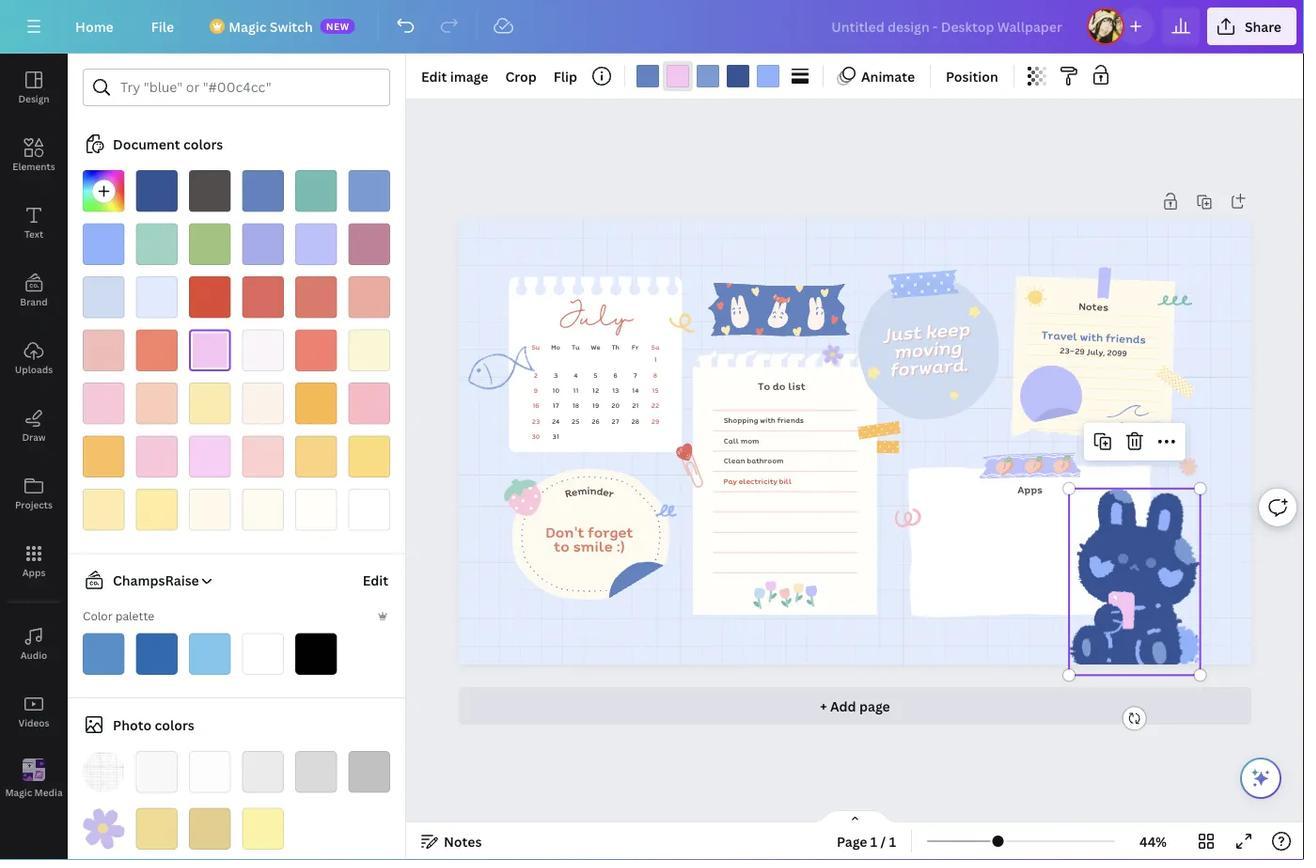 Task type: vqa. For each thing, say whether or not it's contained in the screenshot.
Page title text field at the bottom
no



Task type: describe. For each thing, give the bounding box(es) containing it.
29 inside "travel with friends 23-29 july, 2099"
[[1075, 345, 1085, 357]]

sa 1 15 29 8 22
[[651, 342, 660, 426]]

#524c4c image
[[189, 170, 231, 212]]

+ add page
[[820, 697, 890, 715]]

apps inside button
[[22, 566, 45, 579]]

15
[[652, 386, 659, 395]]

media
[[34, 786, 63, 799]]

#fa8068 image
[[136, 330, 178, 371]]

n
[[590, 483, 597, 498]]

#ffdb76 image
[[348, 436, 390, 478]]

22
[[651, 401, 659, 411]]

mo
[[551, 342, 560, 352]]

12
[[592, 386, 599, 395]]

#f6bbb7 image
[[83, 330, 125, 371]]

july
[[559, 300, 633, 339]]

document colors
[[113, 135, 223, 153]]

page 1 / 1
[[837, 833, 896, 851]]

#9ac47a image
[[189, 223, 231, 265]]

#305396 image
[[727, 65, 749, 87]]

su
[[532, 342, 540, 352]]

notes button
[[414, 827, 489, 857]]

fish doodle line art. sea life decoration.hand drawn fish. fish chalk line art. image
[[463, 342, 537, 397]]

position button
[[939, 61, 1006, 91]]

#ffcfcf image
[[242, 436, 284, 478]]

2 horizontal spatial 1
[[889, 833, 896, 851]]

1 for sa
[[654, 355, 657, 365]]

44% button
[[1123, 827, 1184, 857]]

just
[[882, 318, 922, 348]]

#fcf7d2 image
[[348, 330, 390, 371]]

magic for magic switch
[[229, 17, 267, 35]]

#ffffff image
[[242, 633, 284, 675]]

design
[[18, 92, 49, 105]]

#fac3f3 image for bottom #fac3f3 image
[[189, 330, 231, 371]]

share
[[1245, 17, 1282, 35]]

4
[[574, 370, 578, 380]]

#f4a99e image
[[348, 276, 390, 318]]

bill
[[779, 476, 792, 487]]

friends for shopping
[[777, 414, 804, 425]]

cute pastel hand drawn doodle line image
[[667, 306, 701, 339]]

just keep moving forward.
[[882, 314, 971, 383]]

clean bathroom pay electricity bill
[[724, 455, 792, 487]]

design button
[[0, 54, 68, 121]]

25
[[572, 416, 580, 426]]

2
[[534, 370, 538, 380]]

travel
[[1041, 326, 1078, 344]]

#524c4c image
[[189, 170, 231, 212]]

#e5645e image
[[242, 276, 284, 318]]

side panel tab list
[[0, 54, 68, 813]]

Try "blue" or "#00c4cc" search field
[[120, 70, 378, 105]]

d
[[596, 483, 604, 499]]

th 13 27 6 20
[[611, 342, 620, 426]]

8
[[653, 370, 657, 380]]

main menu bar
[[0, 0, 1304, 54]]

new
[[326, 20, 350, 32]]

5
[[594, 370, 598, 380]]

color
[[83, 608, 113, 624]]

#f4a99e image
[[348, 276, 390, 318]]

color group
[[633, 61, 783, 91]]

uploads
[[15, 363, 53, 376]]

to
[[758, 378, 770, 393]]

photo colors
[[113, 716, 194, 734]]

we 12 26 5 19
[[591, 342, 601, 426]]

home
[[75, 17, 114, 35]]

th
[[612, 342, 620, 352]]

26
[[592, 416, 600, 426]]

r
[[563, 485, 573, 501]]

30
[[532, 432, 540, 442]]

edit image
[[421, 67, 488, 85]]

elements button
[[0, 121, 68, 189]]

21
[[632, 401, 639, 411]]

with for travel
[[1080, 328, 1104, 346]]

6
[[614, 370, 618, 380]]

#fffef8 image
[[295, 489, 337, 531]]

r e m i n d e r
[[563, 483, 616, 501]]

m
[[577, 483, 588, 499]]

29 inside sa 1 15 29 8 22
[[651, 416, 659, 426]]

20
[[611, 401, 620, 411]]

audio
[[20, 649, 47, 662]]

edit for edit
[[363, 572, 388, 590]]

brand button
[[0, 257, 68, 324]]

photo
[[113, 716, 152, 734]]

/
[[881, 833, 886, 851]]

#ffb8c5 image
[[348, 383, 390, 425]]

#fc7a6c image
[[295, 330, 337, 371]]

9
[[534, 386, 538, 395]]

#feeaa9 image
[[189, 383, 231, 425]]

19
[[592, 401, 599, 411]]

+
[[820, 697, 827, 715]]

draw button
[[0, 392, 68, 460]]

#feeaa9 image
[[189, 383, 231, 425]]

file button
[[136, 8, 189, 45]]

to do list
[[758, 378, 806, 393]]

draw
[[22, 431, 46, 443]]

edit image button
[[414, 61, 496, 91]]

#fdfdfd image
[[189, 751, 231, 793]]

keep
[[925, 314, 971, 345]]

switch
[[270, 17, 313, 35]]

brand
[[20, 295, 48, 308]]

flip button
[[546, 61, 585, 91]]

23-
[[1060, 344, 1075, 357]]

crop button
[[498, 61, 544, 91]]

add a new color image
[[83, 170, 125, 212]]

we
[[591, 342, 601, 352]]

#ccdaf1 image
[[83, 276, 125, 318]]

1 e from the left
[[570, 484, 579, 500]]

0 vertical spatial apps
[[1018, 482, 1043, 498]]

#f6bbb7 image
[[83, 330, 125, 371]]

27
[[612, 416, 619, 426]]

tu
[[572, 342, 580, 352]]



Task type: locate. For each thing, give the bounding box(es) containing it.
mom
[[741, 435, 759, 446]]

magic for magic media
[[5, 786, 32, 799]]

with right shopping at the top of page
[[760, 414, 776, 425]]

#ffebab image
[[83, 489, 125, 531], [83, 489, 125, 531]]

magic media button
[[0, 746, 68, 813]]

position
[[946, 67, 998, 85]]

28
[[632, 416, 639, 426]]

1 for page
[[871, 833, 878, 851]]

edit for edit image
[[421, 67, 447, 85]]

#5c82c2 image
[[637, 65, 659, 87], [637, 65, 659, 87]]

1 horizontal spatial e
[[602, 484, 611, 500]]

text button
[[0, 189, 68, 257]]

29 down the 22
[[651, 416, 659, 426]]

0 horizontal spatial apps
[[22, 566, 45, 579]]

#9ac47a image
[[189, 223, 231, 265]]

1 horizontal spatial 1
[[871, 833, 878, 851]]

#fef3eb image
[[242, 383, 284, 425], [242, 383, 284, 425]]

31
[[552, 432, 559, 442]]

0 horizontal spatial e
[[570, 484, 579, 500]]

10 24 3 17 31
[[552, 370, 560, 442]]

#ffb743 image
[[295, 383, 337, 425], [295, 383, 337, 425]]

29
[[1075, 345, 1085, 357], [651, 416, 659, 426]]

#ccdaf1 image
[[83, 276, 125, 318]]

3
[[554, 370, 558, 380]]

1 vertical spatial magic
[[5, 786, 32, 799]]

magic left switch
[[229, 17, 267, 35]]

:)
[[616, 535, 625, 556]]

notes inside notes button
[[444, 833, 482, 851]]

0 vertical spatial friends
[[1106, 329, 1147, 348]]

#e5645e image
[[242, 276, 284, 318]]

add
[[830, 697, 856, 715]]

colors right photo
[[155, 716, 194, 734]]

0 horizontal spatial #fac3f3 image
[[189, 330, 231, 371]]

forward.
[[889, 350, 969, 383]]

1 horizontal spatial friends
[[1106, 329, 1147, 348]]

#94d4c3 image
[[136, 223, 178, 265], [136, 223, 178, 265]]

show pages image
[[810, 810, 900, 825]]

1 horizontal spatial notes
[[1079, 298, 1109, 315]]

crop
[[505, 67, 537, 85]]

#e87568 image
[[295, 276, 337, 318], [295, 276, 337, 318]]

call mom
[[724, 435, 759, 446]]

#66bdb1 image
[[295, 170, 337, 212]]

don't
[[546, 521, 585, 542]]

0 vertical spatial with
[[1080, 328, 1104, 346]]

july,
[[1087, 345, 1105, 358]]

list
[[788, 378, 806, 393]]

text
[[24, 228, 43, 240]]

#dadada image
[[295, 751, 337, 793]]

magic inside magic media 'button'
[[5, 786, 32, 799]]

r
[[607, 485, 616, 501]]

#010101 image
[[295, 633, 337, 675]]

apps button
[[0, 528, 68, 595]]

1 horizontal spatial #fac3f3 image
[[667, 65, 689, 87]]

#ffbd59 image
[[83, 436, 125, 478], [83, 436, 125, 478]]

1 vertical spatial friends
[[777, 414, 804, 425]]

#fac3f3 image right #fa8068 image
[[189, 330, 231, 371]]

0 vertical spatial magic
[[229, 17, 267, 35]]

clean
[[724, 455, 745, 466]]

page
[[837, 833, 868, 851]]

#759ad7 image
[[348, 170, 390, 212], [348, 170, 390, 212]]

fr
[[632, 342, 639, 352]]

#ebebeb image
[[242, 751, 284, 793], [242, 751, 284, 793]]

#ffcdf7 image
[[189, 436, 231, 478], [189, 436, 231, 478]]

#010101 image
[[295, 633, 337, 675]]

#4890cd image
[[83, 633, 125, 675], [83, 633, 125, 675]]

friends
[[1106, 329, 1147, 348], [777, 414, 804, 425]]

e left "i"
[[570, 484, 579, 500]]

sea wave linear image
[[1107, 405, 1154, 445]]

#ffc4dc image
[[136, 436, 178, 478], [136, 436, 178, 478]]

projects button
[[0, 460, 68, 528]]

with
[[1080, 328, 1104, 346], [760, 414, 776, 425]]

11
[[573, 386, 579, 395]]

don't forget to smile :)
[[546, 521, 633, 556]]

#c1c1c1 image
[[348, 751, 390, 793], [348, 751, 390, 793]]

1 vertical spatial edit
[[363, 572, 388, 590]]

friends down list
[[777, 414, 804, 425]]

16
[[533, 401, 539, 411]]

#dadada image
[[295, 751, 337, 793]]

notes
[[1079, 298, 1109, 315], [444, 833, 482, 851]]

#ffec9e image
[[136, 489, 178, 531], [136, 489, 178, 531]]

add a new color image
[[83, 170, 125, 212]]

0 vertical spatial #fac3f3 image
[[667, 65, 689, 87]]

shopping
[[724, 414, 758, 425]]

videos
[[18, 717, 49, 729]]

2099
[[1107, 346, 1128, 359]]

#fac3f3 image
[[667, 65, 689, 87], [189, 330, 231, 371]]

do
[[773, 378, 786, 393]]

edit button
[[361, 562, 390, 600]]

animate
[[861, 67, 915, 85]]

#faf5fa image
[[242, 330, 284, 371], [242, 330, 284, 371]]

#e5cd87 image
[[189, 808, 231, 850], [189, 808, 231, 850]]

1 vertical spatial with
[[760, 414, 776, 425]]

0 horizontal spatial #fac3f3 image
[[189, 330, 231, 371]]

#ffffff image
[[348, 489, 390, 531], [348, 489, 390, 531], [242, 633, 284, 675]]

magic inside 'main' menu bar
[[229, 17, 267, 35]]

videos button
[[0, 678, 68, 746]]

edit inside button
[[363, 572, 388, 590]]

#a5abed image
[[242, 223, 284, 265], [242, 223, 284, 265]]

0 vertical spatial notes
[[1079, 298, 1109, 315]]

magic left media
[[5, 786, 32, 799]]

1 horizontal spatial apps
[[1018, 482, 1043, 498]]

projects
[[15, 498, 53, 511]]

smile
[[573, 535, 613, 556]]

to
[[554, 535, 570, 556]]

#c87f9a image
[[348, 223, 390, 265], [348, 223, 390, 265]]

1 vertical spatial 29
[[651, 416, 659, 426]]

#fac3f3 image
[[667, 65, 689, 87], [189, 330, 231, 371]]

29 left july,
[[1075, 345, 1085, 357]]

with inside "travel with friends 23-29 july, 2099"
[[1080, 328, 1104, 346]]

1 horizontal spatial 29
[[1075, 345, 1085, 357]]

page
[[860, 697, 890, 715]]

0 vertical spatial #fac3f3 image
[[667, 65, 689, 87]]

canva assistant image
[[1250, 767, 1272, 790]]

#fa8068 image
[[136, 330, 178, 371]]

fr 14 28 7 21
[[632, 342, 639, 426]]

#fffaef image
[[242, 489, 284, 531], [242, 489, 284, 531]]

18
[[572, 401, 579, 411]]

#ffcfcf image
[[242, 436, 284, 478]]

13
[[612, 386, 619, 395]]

#fac3f3 image right #fa8068 image
[[189, 330, 231, 371]]

call
[[724, 435, 739, 446]]

1 horizontal spatial magic
[[229, 17, 267, 35]]

moving
[[893, 333, 962, 365]]

pay
[[724, 476, 737, 487]]

7
[[634, 370, 637, 380]]

1 right /
[[889, 833, 896, 851]]

1 vertical spatial #fac3f3 image
[[189, 330, 231, 371]]

with right 23-
[[1080, 328, 1104, 346]]

friends inside "travel with friends 23-29 july, 2099"
[[1106, 329, 1147, 348]]

0 vertical spatial edit
[[421, 67, 447, 85]]

bathroom
[[747, 455, 784, 466]]

#66bdb1 image
[[295, 170, 337, 212]]

17
[[553, 401, 559, 411]]

friends for travel
[[1106, 329, 1147, 348]]

#fecbb8 image
[[136, 383, 178, 425], [136, 383, 178, 425]]

#fef3a1 image
[[242, 808, 284, 850], [242, 808, 284, 850]]

#fcf7d2 image
[[348, 330, 390, 371]]

#ffb8c5 image
[[348, 383, 390, 425]]

magic media
[[5, 786, 63, 799]]

0 horizontal spatial magic
[[5, 786, 32, 799]]

flip
[[554, 67, 577, 85]]

0 horizontal spatial friends
[[777, 414, 804, 425]]

champsraise button
[[75, 569, 214, 592]]

1 horizontal spatial edit
[[421, 67, 447, 85]]

#fac3f3 image down 'main' menu bar
[[667, 65, 689, 87]]

#ffd27a image
[[295, 436, 337, 478], [295, 436, 337, 478]]

palette
[[115, 608, 154, 624]]

#bcc1ff image
[[295, 223, 337, 265], [295, 223, 337, 265]]

#f8f8f8 image
[[136, 751, 178, 793], [136, 751, 178, 793]]

e right 'n'
[[602, 484, 611, 500]]

colors for document colors
[[183, 135, 223, 153]]

colors up #524c4c icon
[[183, 135, 223, 153]]

1 vertical spatial apps
[[22, 566, 45, 579]]

#8cb3ff image
[[757, 65, 780, 87], [757, 65, 780, 87], [83, 223, 125, 265], [83, 223, 125, 265]]

Design title text field
[[817, 8, 1079, 45]]

#759ad7 image
[[697, 65, 719, 87], [697, 65, 719, 87]]

1 vertical spatial #fac3f3 image
[[189, 330, 231, 371]]

audio button
[[0, 610, 68, 678]]

#fac3f3 image for the topmost #fac3f3 image
[[667, 65, 689, 87]]

with for shopping
[[760, 414, 776, 425]]

2 e from the left
[[602, 484, 611, 500]]

su 9 23 2 16 30
[[532, 342, 540, 442]]

0 horizontal spatial 1
[[654, 355, 657, 365]]

14
[[632, 386, 639, 395]]

magic switch
[[229, 17, 313, 35]]

0 vertical spatial 29
[[1075, 345, 1085, 357]]

colors for photo colors
[[155, 716, 194, 734]]

#166bb5 image
[[136, 633, 178, 675], [136, 633, 178, 675]]

home link
[[60, 8, 129, 45]]

electricity
[[739, 476, 778, 487]]

edit inside popup button
[[421, 67, 447, 85]]

1 down sa
[[654, 355, 657, 365]]

#dfeaff image
[[136, 276, 178, 318], [136, 276, 178, 318]]

i
[[587, 483, 590, 498]]

tu 11 25 4 18
[[572, 342, 580, 426]]

forget
[[588, 521, 633, 542]]

1 vertical spatial colors
[[155, 716, 194, 734]]

#5c82c2 image
[[242, 170, 284, 212], [242, 170, 284, 212]]

1 vertical spatial notes
[[444, 833, 482, 851]]

#fffaea image
[[189, 489, 231, 531], [189, 489, 231, 531]]

0 horizontal spatial notes
[[444, 833, 482, 851]]

share button
[[1207, 8, 1297, 45]]

#ffdb76 image
[[348, 436, 390, 478]]

1 horizontal spatial #fac3f3 image
[[667, 65, 689, 87]]

10
[[552, 386, 559, 395]]

#fac3f3 image down 'main' menu bar
[[667, 65, 689, 87]]

1 horizontal spatial with
[[1080, 328, 1104, 346]]

0 horizontal spatial edit
[[363, 572, 388, 590]]

color palette
[[83, 608, 154, 624]]

#fec6d9 image
[[83, 383, 125, 425], [83, 383, 125, 425]]

#fc7a6c image
[[295, 330, 337, 371]]

0 horizontal spatial with
[[760, 414, 776, 425]]

#305396 image
[[727, 65, 749, 87], [136, 170, 178, 212], [136, 170, 178, 212]]

0 vertical spatial colors
[[183, 135, 223, 153]]

#fdfdfd image
[[189, 751, 231, 793]]

travel with friends 23-29 july, 2099
[[1041, 326, 1147, 359]]

#e44533 image
[[189, 276, 231, 318], [189, 276, 231, 318]]

1 left /
[[871, 833, 878, 851]]

document
[[113, 135, 180, 153]]

0 horizontal spatial 29
[[651, 416, 659, 426]]

friends right july,
[[1106, 329, 1147, 348]]

1 inside sa 1 15 29 8 22
[[654, 355, 657, 365]]

#75c6ef image
[[189, 633, 231, 675], [189, 633, 231, 675]]

#fffef8 image
[[295, 489, 337, 531]]

#f3da8c image
[[136, 808, 178, 850], [136, 808, 178, 850]]

24
[[552, 416, 560, 426]]



